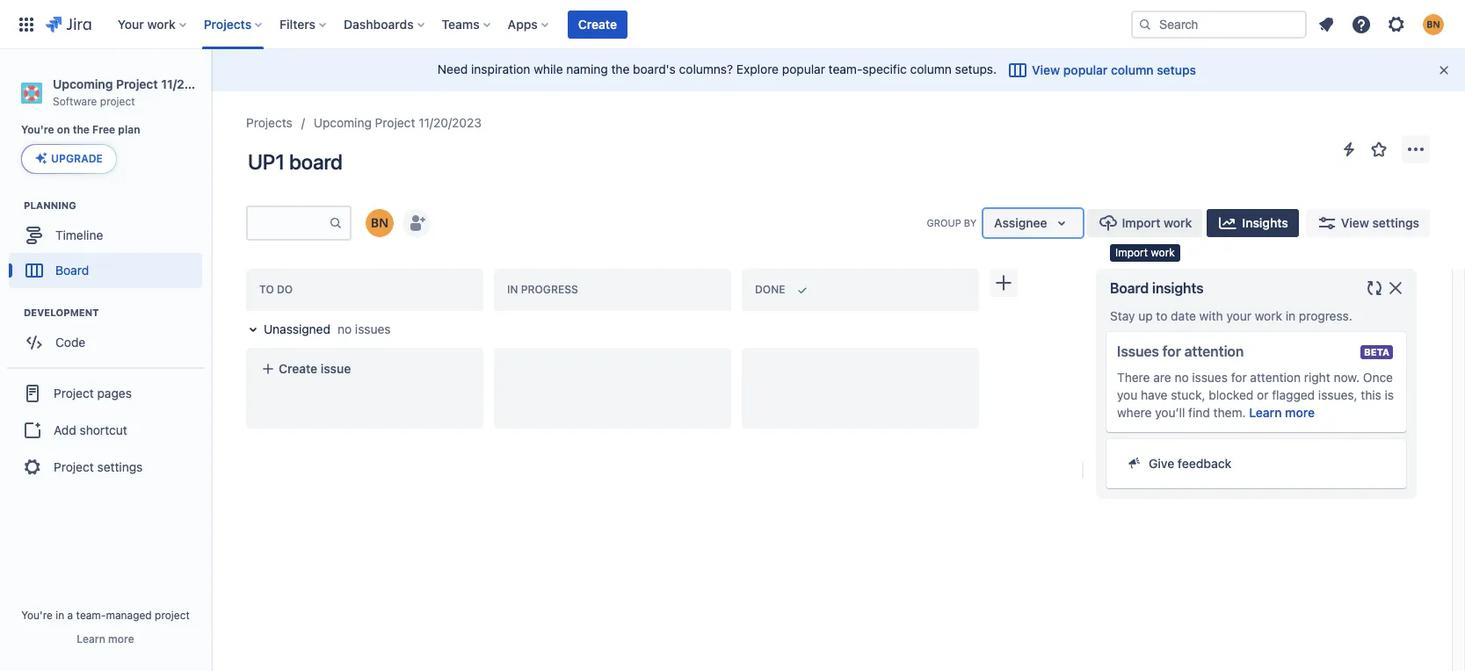 Task type: vqa. For each thing, say whether or not it's contained in the screenshot.
first Ben Nelson from the bottom
no



Task type: locate. For each thing, give the bounding box(es) containing it.
1 vertical spatial the
[[73, 123, 90, 136]]

view
[[1033, 62, 1061, 77], [1342, 215, 1370, 230]]

create up "naming"
[[578, 16, 617, 31]]

11/20/2023 inside upcoming project 11/20/2023 software project
[[161, 77, 227, 91]]

your
[[1227, 309, 1252, 324]]

1 horizontal spatial column
[[1112, 62, 1154, 77]]

view for view settings
[[1342, 215, 1370, 230]]

learn more inside board insights "dialog"
[[1250, 405, 1316, 420]]

board up stay
[[1111, 281, 1149, 296]]

issues,
[[1319, 388, 1358, 403]]

board for board insights
[[1111, 281, 1149, 296]]

filters button
[[274, 10, 333, 38]]

planning
[[24, 200, 76, 211]]

1 horizontal spatial the
[[612, 61, 630, 76]]

learn more button down the you're in a team-managed project
[[77, 633, 134, 647]]

work
[[147, 16, 176, 31], [1164, 215, 1193, 230], [1152, 246, 1175, 259], [1256, 309, 1283, 324]]

ben nelson image
[[366, 209, 394, 237]]

1 horizontal spatial view
[[1342, 215, 1370, 230]]

0 horizontal spatial for
[[1163, 344, 1182, 360]]

attention up the or
[[1251, 370, 1301, 385]]

1 horizontal spatial project
[[155, 609, 190, 623]]

timeline link
[[9, 218, 202, 254]]

1 horizontal spatial issues
[[1193, 370, 1228, 385]]

0 horizontal spatial project
[[100, 95, 135, 108]]

now.
[[1334, 370, 1360, 385]]

create inside 'button'
[[578, 16, 617, 31]]

with
[[1200, 309, 1224, 324]]

1 horizontal spatial 11/20/2023
[[419, 115, 482, 130]]

0 vertical spatial upcoming
[[53, 77, 113, 91]]

by
[[964, 217, 977, 229]]

settings for view settings
[[1373, 215, 1420, 230]]

0 vertical spatial 11/20/2023
[[161, 77, 227, 91]]

0 vertical spatial learn more
[[1250, 405, 1316, 420]]

once
[[1364, 370, 1394, 385]]

there are no issues for attention right now. once you have stuck, blocked or flagged issues, this is where you'll find them.
[[1118, 370, 1395, 420]]

planning image
[[3, 196, 24, 217]]

you're
[[21, 123, 54, 136], [21, 609, 53, 623]]

no
[[338, 322, 352, 337], [1175, 370, 1189, 385]]

1 horizontal spatial in
[[1286, 309, 1296, 324]]

1 vertical spatial settings
[[97, 460, 143, 475]]

settings inside "link"
[[97, 460, 143, 475]]

banner
[[0, 0, 1466, 49]]

0 vertical spatial the
[[612, 61, 630, 76]]

import image
[[1098, 213, 1119, 234]]

0 horizontal spatial view
[[1033, 62, 1061, 77]]

0 horizontal spatial board
[[55, 263, 89, 278]]

board inside "dialog"
[[1111, 281, 1149, 296]]

1 horizontal spatial for
[[1232, 370, 1248, 385]]

1 vertical spatial you're
[[21, 609, 53, 623]]

work inside import work link
[[1164, 215, 1193, 230]]

upgrade button
[[22, 145, 116, 174]]

0 vertical spatial settings
[[1373, 215, 1420, 230]]

columns?
[[679, 61, 734, 76]]

in inside "dialog"
[[1286, 309, 1296, 324]]

learn more down flagged
[[1250, 405, 1316, 420]]

board
[[289, 149, 343, 174]]

popular
[[782, 61, 826, 76], [1064, 62, 1108, 77]]

work right your
[[1256, 309, 1283, 324]]

settings inside button
[[1373, 215, 1420, 230]]

1 vertical spatial create
[[279, 361, 318, 376]]

1 horizontal spatial more
[[1286, 405, 1316, 420]]

1 horizontal spatial popular
[[1064, 62, 1108, 77]]

1 vertical spatial project
[[155, 609, 190, 623]]

learn down the or
[[1250, 405, 1283, 420]]

in left a
[[56, 609, 64, 623]]

0 horizontal spatial 11/20/2023
[[161, 77, 227, 91]]

import work
[[1123, 215, 1193, 230], [1116, 246, 1175, 259]]

0 vertical spatial for
[[1163, 344, 1182, 360]]

you'll
[[1156, 405, 1186, 420]]

issues inside there are no issues for attention right now. once you have stuck, blocked or flagged issues, this is where you'll find them.
[[1193, 370, 1228, 385]]

in
[[507, 283, 518, 296]]

the right "naming"
[[612, 61, 630, 76]]

0 horizontal spatial in
[[56, 609, 64, 623]]

1 vertical spatial no
[[1175, 370, 1189, 385]]

work right "your"
[[147, 16, 176, 31]]

1 vertical spatial 11/20/2023
[[419, 115, 482, 130]]

upcoming
[[53, 77, 113, 91], [314, 115, 372, 130]]

column
[[911, 61, 952, 76], [1112, 62, 1154, 77]]

11/20/2023 down projects 'popup button'
[[161, 77, 227, 91]]

11/20/2023 down need on the left of the page
[[419, 115, 482, 130]]

1 vertical spatial import work
[[1116, 246, 1175, 259]]

column left setups
[[1112, 62, 1154, 77]]

your profile and settings image
[[1424, 14, 1445, 35]]

0 horizontal spatial more
[[108, 633, 134, 646]]

0 vertical spatial import
[[1123, 215, 1161, 230]]

11/20/2023 inside upcoming project 11/20/2023 link
[[419, 115, 482, 130]]

1 you're from the top
[[21, 123, 54, 136]]

upgrade
[[51, 152, 103, 166]]

import
[[1123, 215, 1161, 230], [1116, 246, 1149, 259]]

project pages
[[54, 386, 132, 401]]

0 horizontal spatial settings
[[97, 460, 143, 475]]

attention
[[1185, 344, 1245, 360], [1251, 370, 1301, 385]]

issues
[[355, 322, 391, 337], [1193, 370, 1228, 385]]

2 you're from the top
[[21, 609, 53, 623]]

11/20/2023 for upcoming project 11/20/2023
[[419, 115, 482, 130]]

the right on
[[73, 123, 90, 136]]

view settings button
[[1307, 209, 1431, 237]]

projects up 'up1'
[[246, 115, 293, 130]]

more image
[[1406, 139, 1427, 160]]

create for create
[[578, 16, 617, 31]]

1 horizontal spatial learn more button
[[1250, 405, 1316, 422]]

no up issue
[[338, 322, 352, 337]]

0 horizontal spatial attention
[[1185, 344, 1245, 360]]

there
[[1118, 370, 1151, 385]]

more down managed at bottom left
[[108, 633, 134, 646]]

1 horizontal spatial attention
[[1251, 370, 1301, 385]]

for
[[1163, 344, 1182, 360], [1232, 370, 1248, 385]]

issues
[[1118, 344, 1160, 360]]

1 vertical spatial for
[[1232, 370, 1248, 385]]

close insights panel image
[[1386, 278, 1407, 299]]

1 vertical spatial projects
[[246, 115, 293, 130]]

1 vertical spatial learn more button
[[77, 633, 134, 647]]

11/20/2023
[[161, 77, 227, 91], [419, 115, 482, 130]]

you're for you're on the free plan
[[21, 123, 54, 136]]

where
[[1118, 405, 1152, 420]]

1 horizontal spatial settings
[[1373, 215, 1420, 230]]

1 horizontal spatial board
[[1111, 281, 1149, 296]]

issues for attention
[[1118, 344, 1245, 360]]

upcoming inside upcoming project 11/20/2023 software project
[[53, 77, 113, 91]]

0 vertical spatial in
[[1286, 309, 1296, 324]]

view right setups.
[[1033, 62, 1061, 77]]

no inside there are no issues for attention right now. once you have stuck, blocked or flagged issues, this is where you'll find them.
[[1175, 370, 1189, 385]]

work down import work link
[[1152, 246, 1175, 259]]

group
[[7, 368, 204, 493]]

0 vertical spatial team-
[[829, 61, 863, 76]]

create inside button
[[279, 361, 318, 376]]

project right managed at bottom left
[[155, 609, 190, 623]]

are
[[1154, 370, 1172, 385]]

0 vertical spatial learn more button
[[1250, 405, 1316, 422]]

board inside the planning group
[[55, 263, 89, 278]]

learn
[[1250, 405, 1283, 420], [77, 633, 105, 646]]

1 horizontal spatial learn more
[[1250, 405, 1316, 420]]

more down flagged
[[1286, 405, 1316, 420]]

sidebar navigation image
[[192, 70, 230, 106]]

column left setups.
[[911, 61, 952, 76]]

0 vertical spatial import work
[[1123, 215, 1193, 230]]

right
[[1305, 370, 1331, 385]]

view for view popular column setups
[[1033, 62, 1061, 77]]

add shortcut
[[54, 423, 127, 438]]

view up refresh insights panel image
[[1342, 215, 1370, 230]]

0 horizontal spatial issues
[[355, 322, 391, 337]]

add people image
[[406, 213, 427, 234]]

filters
[[280, 16, 316, 31]]

0 vertical spatial you're
[[21, 123, 54, 136]]

1 vertical spatial upcoming
[[314, 115, 372, 130]]

apps button
[[503, 10, 556, 38]]

upcoming project 11/20/2023
[[314, 115, 482, 130]]

project inside upcoming project 11/20/2023 software project
[[116, 77, 158, 91]]

is
[[1386, 388, 1395, 403]]

blocked
[[1209, 388, 1254, 403]]

settings
[[1373, 215, 1420, 230], [97, 460, 143, 475]]

1 vertical spatial board
[[1111, 281, 1149, 296]]

0 horizontal spatial create
[[279, 361, 318, 376]]

no up stuck,
[[1175, 370, 1189, 385]]

jira image
[[46, 14, 91, 35], [46, 14, 91, 35]]

0 horizontal spatial learn
[[77, 633, 105, 646]]

import inside tooltip
[[1116, 246, 1149, 259]]

1 vertical spatial import
[[1116, 246, 1149, 259]]

dismiss image
[[1438, 63, 1452, 77]]

0 vertical spatial issues
[[355, 322, 391, 337]]

0 horizontal spatial learn more
[[77, 633, 134, 646]]

for up blocked
[[1232, 370, 1248, 385]]

0 vertical spatial more
[[1286, 405, 1316, 420]]

learn more down the you're in a team-managed project
[[77, 633, 134, 646]]

attention down with
[[1185, 344, 1245, 360]]

learn more for learn more button inside board insights "dialog"
[[1250, 405, 1316, 420]]

import work down import work link
[[1116, 246, 1175, 259]]

for up are
[[1163, 344, 1182, 360]]

board down timeline
[[55, 263, 89, 278]]

have
[[1142, 388, 1168, 403]]

1 horizontal spatial learn
[[1250, 405, 1283, 420]]

project settings link
[[7, 449, 204, 487]]

learn inside board insights "dialog"
[[1250, 405, 1283, 420]]

work up "import work" tooltip
[[1164, 215, 1193, 230]]

setups.
[[955, 61, 997, 76]]

0 vertical spatial view
[[1033, 62, 1061, 77]]

work inside "import work" tooltip
[[1152, 246, 1175, 259]]

0 vertical spatial create
[[578, 16, 617, 31]]

upcoming up board at left top
[[314, 115, 372, 130]]

done
[[755, 283, 786, 296]]

learn down the you're in a team-managed project
[[77, 633, 105, 646]]

1 horizontal spatial team-
[[829, 61, 863, 76]]

0 vertical spatial learn
[[1250, 405, 1283, 420]]

them.
[[1214, 405, 1247, 420]]

development group
[[9, 306, 210, 366]]

1 vertical spatial team-
[[76, 609, 106, 623]]

project inside "link"
[[54, 460, 94, 475]]

learn more button down flagged
[[1250, 405, 1316, 422]]

1 vertical spatial attention
[[1251, 370, 1301, 385]]

unassigned no issues
[[264, 322, 391, 337]]

1 horizontal spatial upcoming
[[314, 115, 372, 130]]

1 horizontal spatial no
[[1175, 370, 1189, 385]]

board
[[55, 263, 89, 278], [1111, 281, 1149, 296]]

help image
[[1352, 14, 1373, 35]]

0 horizontal spatial no
[[338, 322, 352, 337]]

0 horizontal spatial column
[[911, 61, 952, 76]]

the
[[612, 61, 630, 76], [73, 123, 90, 136]]

appswitcher icon image
[[16, 14, 37, 35]]

search image
[[1139, 17, 1153, 31]]

learn more
[[1250, 405, 1316, 420], [77, 633, 134, 646]]

your work
[[118, 16, 176, 31]]

projects up the sidebar navigation image
[[204, 16, 252, 31]]

0 vertical spatial project
[[100, 95, 135, 108]]

create left issue
[[279, 361, 318, 376]]

create column image
[[994, 273, 1015, 294]]

learn more button
[[1250, 405, 1316, 422], [77, 633, 134, 647]]

import up "import work" tooltip
[[1123, 215, 1161, 230]]

1 horizontal spatial create
[[578, 16, 617, 31]]

issues up create issue button
[[355, 322, 391, 337]]

in left progress.
[[1286, 309, 1296, 324]]

import down import work link
[[1116, 246, 1149, 259]]

you're left on
[[21, 123, 54, 136]]

1 vertical spatial learn more
[[77, 633, 134, 646]]

beta
[[1365, 346, 1390, 358]]

you're left a
[[21, 609, 53, 623]]

projects inside 'popup button'
[[204, 16, 252, 31]]

0 vertical spatial attention
[[1185, 344, 1245, 360]]

project up plan
[[100, 95, 135, 108]]

import work up "import work" tooltip
[[1123, 215, 1193, 230]]

1 vertical spatial issues
[[1193, 370, 1228, 385]]

0 horizontal spatial upcoming
[[53, 77, 113, 91]]

0 vertical spatial projects
[[204, 16, 252, 31]]

team-
[[829, 61, 863, 76], [76, 609, 106, 623]]

settings up close insights panel icon
[[1373, 215, 1420, 230]]

0 vertical spatial board
[[55, 263, 89, 278]]

project inside upcoming project 11/20/2023 software project
[[100, 95, 135, 108]]

upcoming up the software
[[53, 77, 113, 91]]

1 vertical spatial view
[[1342, 215, 1370, 230]]

settings down add shortcut button
[[97, 460, 143, 475]]

issues up blocked
[[1193, 370, 1228, 385]]



Task type: describe. For each thing, give the bounding box(es) containing it.
import work tooltip
[[1111, 244, 1181, 262]]

upcoming for upcoming project 11/20/2023 software project
[[53, 77, 113, 91]]

refresh insights panel image
[[1365, 278, 1386, 299]]

this
[[1362, 388, 1382, 403]]

feedback
[[1178, 456, 1232, 471]]

give feedback button
[[1118, 450, 1396, 478]]

unassigned
[[264, 322, 331, 337]]

for inside there are no issues for attention right now. once you have stuck, blocked or flagged issues, this is where you'll find them.
[[1232, 370, 1248, 385]]

11/20/2023 for upcoming project 11/20/2023 software project
[[161, 77, 227, 91]]

insights image
[[1218, 213, 1239, 234]]

need inspiration while naming the board's columns? explore popular team-specific column setups.
[[438, 61, 997, 76]]

progress.
[[1300, 309, 1353, 324]]

specific
[[863, 61, 907, 76]]

projects for projects 'popup button'
[[204, 16, 252, 31]]

board for board
[[55, 263, 89, 278]]

stay
[[1111, 309, 1136, 324]]

0 horizontal spatial team-
[[76, 609, 106, 623]]

managed
[[106, 609, 152, 623]]

or
[[1258, 388, 1269, 403]]

free
[[92, 123, 115, 136]]

primary element
[[11, 0, 1132, 49]]

learn more for the leftmost learn more button
[[77, 633, 134, 646]]

a
[[67, 609, 73, 623]]

add shortcut button
[[7, 414, 204, 449]]

create button
[[568, 10, 628, 38]]

view settings
[[1342, 215, 1420, 230]]

import work inside tooltip
[[1116, 246, 1175, 259]]

need
[[438, 61, 468, 76]]

star up1 board image
[[1369, 139, 1390, 160]]

insights button
[[1208, 209, 1299, 237]]

issue
[[321, 361, 351, 376]]

naming
[[567, 61, 608, 76]]

planning group
[[9, 199, 210, 294]]

create issue button
[[251, 354, 479, 385]]

project pages link
[[7, 375, 204, 414]]

1 vertical spatial more
[[108, 633, 134, 646]]

progress
[[521, 283, 578, 296]]

projects for projects link
[[246, 115, 293, 130]]

0 horizontal spatial the
[[73, 123, 90, 136]]

projects button
[[199, 10, 269, 38]]

code
[[55, 335, 86, 350]]

work inside your work popup button
[[147, 16, 176, 31]]

create for create issue
[[279, 361, 318, 376]]

group containing project pages
[[7, 368, 204, 493]]

do
[[277, 283, 293, 296]]

view popular column setups
[[1033, 62, 1197, 77]]

work inside board insights "dialog"
[[1256, 309, 1283, 324]]

0 horizontal spatial popular
[[782, 61, 826, 76]]

popular inside button
[[1064, 62, 1108, 77]]

column inside button
[[1112, 62, 1154, 77]]

apps
[[508, 16, 538, 31]]

group by
[[927, 217, 977, 229]]

dashboards
[[344, 16, 414, 31]]

up1
[[248, 149, 285, 174]]

development image
[[3, 303, 24, 324]]

board link
[[9, 254, 202, 289]]

Search field
[[1132, 10, 1308, 38]]

shortcut
[[80, 423, 127, 438]]

attention inside there are no issues for attention right now. once you have stuck, blocked or flagged issues, this is where you'll find them.
[[1251, 370, 1301, 385]]

give
[[1149, 456, 1175, 471]]

dashboards button
[[339, 10, 431, 38]]

up
[[1139, 309, 1153, 324]]

pages
[[97, 386, 132, 401]]

in progress
[[507, 283, 578, 296]]

0 horizontal spatial learn more button
[[77, 633, 134, 647]]

create issue
[[279, 361, 351, 376]]

assignee button
[[984, 209, 1083, 237]]

you're for you're in a team-managed project
[[21, 609, 53, 623]]

give feedback
[[1149, 456, 1232, 471]]

on
[[57, 123, 70, 136]]

setups
[[1157, 62, 1197, 77]]

teams button
[[437, 10, 497, 38]]

feedback icon image
[[1128, 456, 1142, 470]]

timeline
[[55, 228, 103, 243]]

project settings
[[54, 460, 143, 475]]

inspiration
[[471, 61, 531, 76]]

notifications image
[[1316, 14, 1338, 35]]

code link
[[9, 326, 202, 361]]

find
[[1189, 405, 1211, 420]]

to
[[259, 283, 274, 296]]

1 vertical spatial in
[[56, 609, 64, 623]]

board's
[[633, 61, 676, 76]]

your work button
[[112, 10, 193, 38]]

date
[[1171, 309, 1197, 324]]

stuck,
[[1172, 388, 1206, 403]]

settings image
[[1387, 14, 1408, 35]]

you
[[1118, 388, 1138, 403]]

Search this board text field
[[248, 208, 329, 239]]

software
[[53, 95, 97, 108]]

assignee
[[995, 215, 1048, 230]]

stay up to date with your work in progress.
[[1111, 309, 1353, 324]]

to
[[1157, 309, 1168, 324]]

0 vertical spatial no
[[338, 322, 352, 337]]

upcoming project 11/20/2023 link
[[314, 113, 482, 134]]

1 vertical spatial learn
[[77, 633, 105, 646]]

learn more button inside board insights "dialog"
[[1250, 405, 1316, 422]]

projects link
[[246, 113, 293, 134]]

more inside board insights "dialog"
[[1286, 405, 1316, 420]]

your
[[118, 16, 144, 31]]

while
[[534, 61, 563, 76]]

board insights
[[1111, 281, 1204, 296]]

explore
[[737, 61, 779, 76]]

banner containing your work
[[0, 0, 1466, 49]]

import work link
[[1087, 209, 1203, 237]]

flagged
[[1273, 388, 1316, 403]]

plan
[[118, 123, 140, 136]]

automations menu button icon image
[[1339, 139, 1360, 160]]

to do
[[259, 283, 293, 296]]

development
[[24, 307, 99, 319]]

settings for project settings
[[97, 460, 143, 475]]

upcoming for upcoming project 11/20/2023
[[314, 115, 372, 130]]

upcoming project 11/20/2023 software project
[[53, 77, 227, 108]]

you're on the free plan
[[21, 123, 140, 136]]

group
[[927, 217, 962, 229]]

you're in a team-managed project
[[21, 609, 190, 623]]

project inside 'link'
[[54, 386, 94, 401]]

view popular column setups button
[[997, 56, 1207, 84]]

insights
[[1243, 215, 1289, 230]]

add
[[54, 423, 76, 438]]

board insights dialog
[[1097, 269, 1418, 499]]



